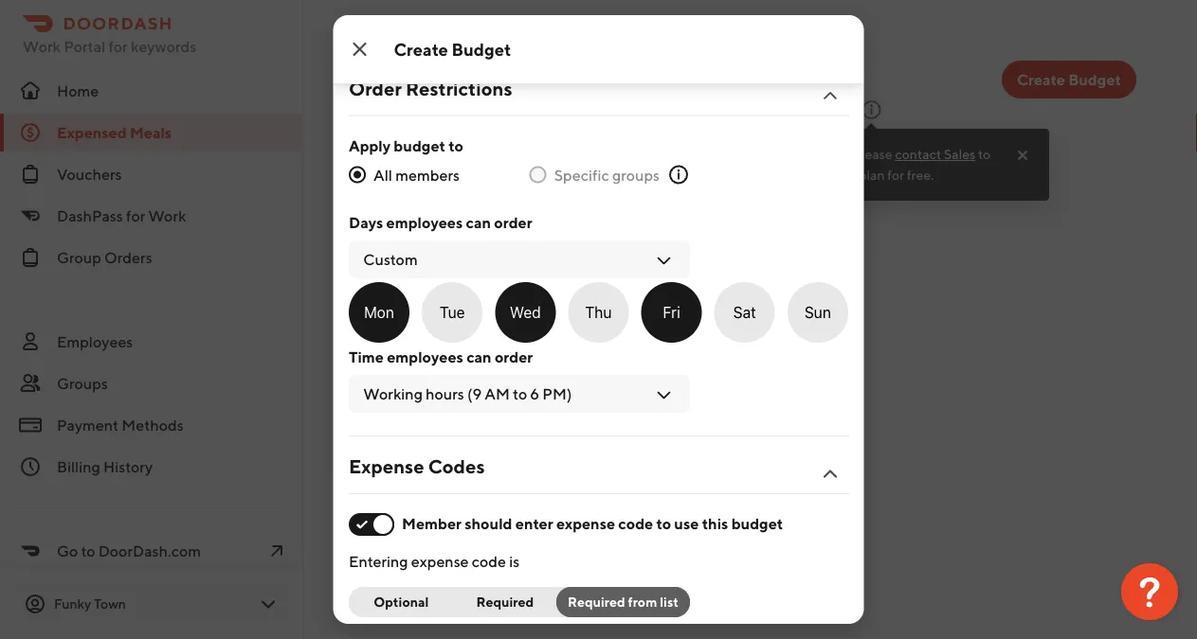 Task type: describe. For each thing, give the bounding box(es) containing it.
to left use
[[656, 515, 671, 533]]

employees
[[57, 333, 133, 351]]

2 mm/dd/yyyy text field from the left
[[543, 4, 677, 27]]

order restrictions
[[348, 77, 512, 100]]

this
[[701, 515, 728, 533]]

expensed
[[648, 100, 715, 118]]

create inside button
[[1017, 71, 1065, 89]]

0 vertical spatial work
[[23, 37, 61, 55]]

contact
[[895, 146, 941, 162]]

all members
[[373, 166, 459, 184]]

vouchers link
[[0, 155, 303, 193]]

billing history link
[[0, 448, 303, 486]]

to upgrade to an enterprise plan for free.
[[708, 146, 991, 183]]

vouchers
[[57, 165, 122, 183]]

and
[[761, 100, 787, 118]]

for inside to upgrade to an enterprise plan for free.
[[887, 167, 904, 183]]

1 of from the left
[[504, 100, 518, 118]]

list
[[659, 595, 678, 610]]

groups link
[[0, 365, 303, 403]]

days employees can order
[[348, 214, 532, 232]]

required for required
[[476, 595, 533, 610]]

dialog containing order restrictions
[[333, 0, 864, 640]]

apply
[[348, 136, 390, 154]]

to left an
[[761, 167, 774, 183]]

member
[[401, 515, 461, 533]]

dashpass for work link
[[0, 197, 303, 235]]

create budget button
[[1002, 61, 1136, 99]]

members
[[395, 166, 459, 184]]

go to doordash.com link
[[0, 533, 303, 571]]

home link
[[0, 72, 303, 110]]

please
[[853, 146, 892, 162]]

free.
[[907, 167, 934, 183]]

enter
[[515, 515, 553, 533]]

employees for time
[[386, 348, 463, 366]]

0 horizontal spatial budget
[[452, 39, 511, 59]]

no
[[364, 156, 385, 174]]

codes
[[428, 456, 484, 478]]

group
[[57, 249, 101, 267]]

Specific groups radio
[[529, 166, 546, 183]]

close tooltip image
[[1015, 148, 1030, 163]]

1 vertical spatial expense
[[411, 553, 468, 571]]

orders
[[104, 249, 152, 267]]

billing history
[[57, 458, 153, 476]]

time
[[348, 348, 383, 366]]

from
[[628, 595, 657, 610]]

allotted
[[591, 100, 645, 118]]

added.
[[546, 156, 594, 174]]

to get unlimited access, please contact sales
[[708, 146, 975, 162]]

doordash.com
[[98, 543, 201, 561]]

0 horizontal spatial meals
[[130, 124, 172, 142]]

billing
[[57, 458, 100, 476]]

has
[[481, 156, 505, 174]]

payment methods
[[57, 417, 184, 435]]

specific
[[554, 166, 609, 184]]

payment methods link
[[0, 407, 303, 445]]

you've created 1 out of 10 of your allotted expensed meals and vouchers.
[[364, 100, 856, 118]]

order for time employees can order
[[494, 348, 532, 366]]

to right sales
[[978, 146, 991, 162]]

1 vertical spatial code
[[471, 553, 506, 571]]

to
[[708, 146, 722, 162]]

can for time employees can order
[[466, 348, 491, 366]]

enterprise
[[794, 167, 856, 183]]

dashpass for work
[[57, 207, 186, 225]]

0 vertical spatial code
[[618, 515, 653, 533]]

1 vertical spatial budget
[[428, 156, 478, 174]]

work portal for keywords
[[23, 37, 196, 55]]

0 vertical spatial for
[[108, 37, 128, 55]]

apply budget to
[[348, 136, 463, 154]]

home
[[57, 82, 99, 100]]

tooltip containing to get unlimited access, please
[[693, 123, 1049, 201]]

order for days employees can order
[[494, 214, 532, 232]]

expense codes
[[348, 456, 484, 478]]

dashpass
[[57, 207, 123, 225]]

go
[[57, 543, 78, 561]]

time employees can order
[[348, 348, 532, 366]]



Task type: locate. For each thing, give the bounding box(es) containing it.
optional
[[373, 595, 428, 610]]

can for days employees can order
[[465, 214, 490, 232]]

open resource center image
[[1121, 564, 1178, 621]]

dialog
[[333, 0, 864, 640]]

0 horizontal spatial create
[[394, 39, 448, 59]]

expensed meals up 1
[[364, 62, 588, 97]]

0 vertical spatial meals
[[506, 62, 588, 97]]

0 vertical spatial can
[[465, 214, 490, 232]]

contact sales link
[[895, 145, 975, 164]]

keywords
[[131, 37, 196, 55]]

for right plan at the top right
[[887, 167, 904, 183]]

0 vertical spatial employees
[[386, 214, 462, 232]]

an
[[776, 167, 791, 183]]

1 horizontal spatial expense
[[556, 515, 615, 533]]

create up close tooltip icon
[[1017, 71, 1065, 89]]

to right the go
[[81, 543, 95, 561]]

2 required from the left
[[567, 595, 625, 610]]

1 horizontal spatial code
[[618, 515, 653, 533]]

close create budget image
[[348, 38, 371, 61]]

required
[[476, 595, 533, 610], [567, 595, 625, 610]]

create budget up close tooltip icon
[[1017, 71, 1121, 89]]

groups
[[57, 375, 108, 393]]

create budget up restrictions
[[394, 39, 511, 59]]

days
[[348, 214, 383, 232]]

groups
[[612, 166, 659, 184]]

Required from list button
[[556, 588, 690, 618]]

2 vertical spatial for
[[126, 207, 145, 225]]

close section button image
[[818, 85, 841, 108], [818, 463, 841, 486]]

0 horizontal spatial expense
[[411, 553, 468, 571]]

Required button
[[452, 588, 568, 618]]

work
[[23, 37, 61, 55], [148, 207, 186, 225]]

None checkbox
[[495, 282, 555, 343], [787, 282, 848, 343], [495, 282, 555, 343], [787, 282, 848, 343]]

2 vertical spatial order
[[494, 348, 532, 366]]

expensed meals
[[364, 62, 588, 97], [57, 124, 172, 142]]

you've
[[364, 100, 410, 118]]

portal
[[64, 37, 105, 55]]

group orders
[[57, 249, 152, 267]]

1 vertical spatial can
[[466, 348, 491, 366]]

plan
[[859, 167, 885, 183]]

access,
[[808, 146, 851, 162]]

budget left has
[[428, 156, 478, 174]]

0 vertical spatial budget
[[393, 136, 445, 154]]

entering
[[348, 553, 408, 571]]

required down is
[[476, 595, 533, 610]]

expense right enter
[[556, 515, 615, 533]]

expensed up "created"
[[364, 62, 500, 97]]

upgrade
[[708, 167, 759, 183]]

employees down members
[[386, 214, 462, 232]]

1 horizontal spatial create
[[1017, 71, 1065, 89]]

1 vertical spatial order
[[494, 214, 532, 232]]

unlimited
[[748, 146, 805, 162]]

1 vertical spatial budget
[[1068, 71, 1121, 89]]

entering expense code is
[[348, 553, 519, 571]]

expensed up vouchers
[[57, 124, 127, 142]]

specific groups
[[554, 166, 659, 184]]

for
[[108, 37, 128, 55], [887, 167, 904, 183], [126, 207, 145, 225]]

restrictions
[[405, 77, 512, 100]]

to inside 'link'
[[81, 543, 95, 561]]

out
[[478, 100, 501, 118]]

work left portal
[[23, 37, 61, 55]]

meals down home link
[[130, 124, 172, 142]]

1 employees from the top
[[386, 214, 462, 232]]

1 horizontal spatial mm/dd/yyyy text field
[[543, 4, 677, 27]]

expensed meals link
[[0, 114, 303, 152]]

0 horizontal spatial code
[[471, 553, 506, 571]]

get
[[725, 146, 745, 162]]

1 vertical spatial close section button image
[[818, 463, 841, 486]]

1 vertical spatial work
[[148, 207, 186, 225]]

your
[[558, 100, 588, 118]]

1 vertical spatial employees
[[386, 348, 463, 366]]

Optional button
[[348, 588, 453, 618]]

create
[[394, 39, 448, 59], [1017, 71, 1065, 89]]

1 required from the left
[[476, 595, 533, 610]]

budget up all members
[[393, 136, 445, 154]]

budget right this
[[731, 515, 783, 533]]

required inside required button
[[476, 595, 533, 610]]

sales
[[944, 146, 975, 162]]

expense down member
[[411, 553, 468, 571]]

employees link
[[0, 323, 303, 361]]

is
[[509, 553, 519, 571]]

None checkbox
[[348, 282, 409, 343], [421, 282, 482, 343], [568, 282, 628, 343], [641, 282, 701, 343], [714, 282, 775, 343], [348, 282, 409, 343], [421, 282, 482, 343], [568, 282, 628, 343], [641, 282, 701, 343], [714, 282, 775, 343]]

of left 10
[[504, 100, 518, 118]]

1 horizontal spatial expensed
[[364, 62, 500, 97]]

0 vertical spatial create
[[394, 39, 448, 59]]

Member should enter expense code to use this budget checkbox
[[348, 514, 394, 536]]

employees right time at bottom left
[[386, 348, 463, 366]]

expensed meals up vouchers
[[57, 124, 172, 142]]

meals
[[506, 62, 588, 97], [130, 124, 172, 142]]

0 vertical spatial close section button image
[[818, 85, 841, 108]]

employees for days
[[386, 214, 462, 232]]

no order budget has been added.
[[364, 156, 594, 174]]

1
[[469, 100, 475, 118]]

mm/dd/yyyy text field up you've created 1 out of 10 of your allotted expensed meals and vouchers. at the top
[[543, 4, 677, 27]]

expense
[[348, 456, 424, 478]]

2 close section button image from the top
[[818, 463, 841, 486]]

expense code options option group
[[348, 588, 690, 618]]

MM/DD/YYYY text field
[[361, 4, 495, 27], [543, 4, 677, 27]]

1 close section button image from the top
[[818, 85, 841, 108]]

employees
[[386, 214, 462, 232], [386, 348, 463, 366]]

for right portal
[[108, 37, 128, 55]]

should
[[464, 515, 512, 533]]

history
[[103, 458, 153, 476]]

mm/dd/yyyy text field up the order restrictions
[[361, 4, 495, 27]]

1 can from the top
[[465, 214, 490, 232]]

code left use
[[618, 515, 653, 533]]

0 horizontal spatial create budget
[[394, 39, 511, 59]]

to up no order budget has been added.
[[448, 136, 463, 154]]

1 horizontal spatial of
[[541, 100, 555, 118]]

2 of from the left
[[541, 100, 555, 118]]

0 vertical spatial order
[[388, 156, 425, 174]]

create up the order restrictions
[[394, 39, 448, 59]]

of
[[504, 100, 518, 118], [541, 100, 555, 118]]

been
[[508, 156, 543, 174]]

create budget inside button
[[1017, 71, 1121, 89]]

tooltip
[[693, 123, 1049, 201]]

order
[[388, 156, 425, 174], [494, 214, 532, 232], [494, 348, 532, 366]]

created
[[413, 100, 466, 118]]

create budget
[[394, 39, 511, 59], [1017, 71, 1121, 89]]

vouchers.
[[790, 100, 856, 118]]

0 horizontal spatial required
[[476, 595, 533, 610]]

code
[[618, 515, 653, 533], [471, 553, 506, 571]]

work up group orders link
[[148, 207, 186, 225]]

go to doordash.com
[[57, 543, 201, 561]]

0 vertical spatial expense
[[556, 515, 615, 533]]

0 horizontal spatial mm/dd/yyyy text field
[[361, 4, 495, 27]]

of right 10
[[541, 100, 555, 118]]

payment
[[57, 417, 119, 435]]

order
[[348, 77, 401, 100]]

10
[[521, 100, 538, 118]]

budget
[[393, 136, 445, 154], [428, 156, 478, 174], [731, 515, 783, 533]]

required left from
[[567, 595, 625, 610]]

0 vertical spatial expensed
[[364, 62, 500, 97]]

1 vertical spatial meals
[[130, 124, 172, 142]]

meals
[[718, 100, 758, 118]]

to
[[448, 136, 463, 154], [978, 146, 991, 162], [761, 167, 774, 183], [656, 515, 671, 533], [81, 543, 95, 561]]

1 horizontal spatial meals
[[506, 62, 588, 97]]

1 horizontal spatial create budget
[[1017, 71, 1121, 89]]

code left is
[[471, 553, 506, 571]]

0 horizontal spatial expensed
[[57, 124, 127, 142]]

group orders link
[[0, 239, 303, 277]]

0 horizontal spatial of
[[504, 100, 518, 118]]

1 mm/dd/yyyy text field from the left
[[361, 4, 495, 27]]

1 vertical spatial create budget
[[1017, 71, 1121, 89]]

All members radio
[[348, 166, 365, 183]]

1 horizontal spatial work
[[148, 207, 186, 225]]

0 vertical spatial create budget
[[394, 39, 511, 59]]

use
[[674, 515, 698, 533]]

1 vertical spatial create
[[1017, 71, 1065, 89]]

0 vertical spatial budget
[[452, 39, 511, 59]]

1 horizontal spatial expensed meals
[[364, 62, 588, 97]]

close section button image for expense codes
[[818, 463, 841, 486]]

close section button image for order restrictions
[[818, 85, 841, 108]]

1 vertical spatial for
[[887, 167, 904, 183]]

required inside button
[[567, 595, 625, 610]]

required for required from list
[[567, 595, 625, 610]]

meals up 10
[[506, 62, 588, 97]]

for up the orders
[[126, 207, 145, 225]]

2 can from the top
[[466, 348, 491, 366]]

can
[[465, 214, 490, 232], [466, 348, 491, 366]]

2 employees from the top
[[386, 348, 463, 366]]

1 vertical spatial expensed
[[57, 124, 127, 142]]

0 vertical spatial expensed meals
[[364, 62, 588, 97]]

0 horizontal spatial expensed meals
[[57, 124, 172, 142]]

1 horizontal spatial budget
[[1068, 71, 1121, 89]]

budget inside "create budget" button
[[1068, 71, 1121, 89]]

methods
[[122, 417, 184, 435]]

1 horizontal spatial required
[[567, 595, 625, 610]]

1 vertical spatial expensed meals
[[57, 124, 172, 142]]

required from list
[[567, 595, 678, 610]]

0 horizontal spatial work
[[23, 37, 61, 55]]

all
[[373, 166, 392, 184]]

2 vertical spatial budget
[[731, 515, 783, 533]]

member should enter expense code to use this budget
[[401, 515, 783, 533]]



Task type: vqa. For each thing, say whether or not it's contained in the screenshot.
the leftmost Meals
yes



